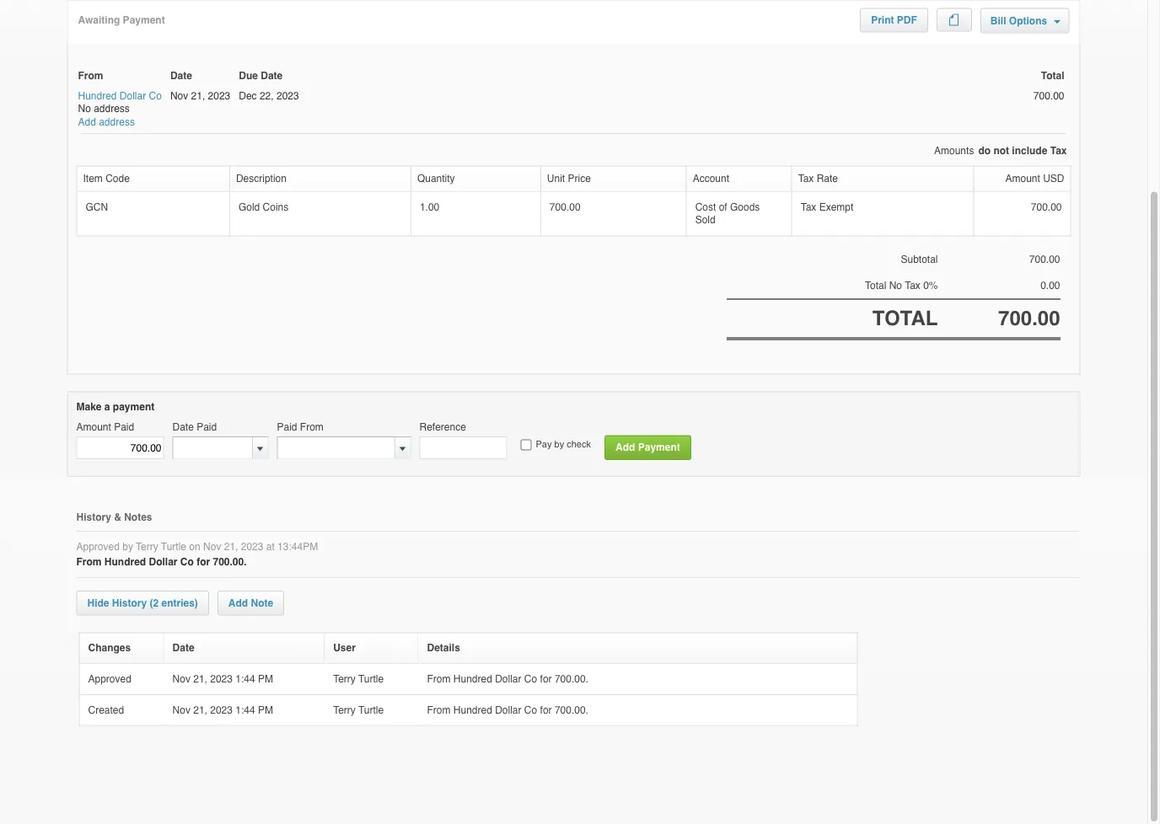Task type: vqa. For each thing, say whether or not it's contained in the screenshot.
Date
yes



Task type: locate. For each thing, give the bounding box(es) containing it.
user
[[333, 643, 356, 655]]

hide
[[87, 598, 109, 610]]

nov
[[170, 90, 188, 102], [203, 541, 221, 553], [173, 674, 191, 686], [173, 705, 191, 717]]

dollar inside from hundred dollar co no address add address
[[120, 90, 146, 102]]

by for terry
[[122, 541, 133, 553]]

quantity
[[417, 173, 455, 185]]

1 horizontal spatial add
[[228, 598, 248, 610]]

paid for amount paid
[[114, 422, 134, 434]]

unit
[[547, 173, 565, 185]]

1 vertical spatial payment
[[638, 442, 680, 454]]

dollar
[[120, 90, 146, 102], [149, 557, 178, 569], [495, 674, 522, 686], [495, 705, 522, 717]]

0 vertical spatial payment
[[123, 15, 165, 27]]

total for total 700.00
[[1041, 70, 1065, 82]]

total inside total 700.00
[[1041, 70, 1065, 82]]

approved by terry turtle on nov 21, 2023 at 13:44pm from hundred dollar co for 700.00.
[[76, 541, 318, 569]]

hundred
[[78, 90, 117, 102], [104, 557, 146, 569], [454, 674, 492, 686], [454, 705, 492, 717]]

1 vertical spatial history
[[112, 598, 147, 610]]

0 vertical spatial from hundred dollar co for 700.00.
[[427, 674, 591, 686]]

date down 'entries)'
[[173, 643, 194, 655]]

2 vertical spatial turtle
[[358, 705, 384, 717]]

add address link
[[78, 116, 135, 129]]

1:44 for created
[[236, 705, 255, 717]]

pay
[[536, 440, 552, 450]]

description
[[236, 173, 287, 185]]

2 paid from the left
[[197, 422, 217, 434]]

no inside from hundred dollar co no address add address
[[78, 103, 91, 115]]

nov right on
[[203, 541, 221, 553]]

total
[[1041, 70, 1065, 82], [865, 280, 887, 292]]

0 horizontal spatial by
[[122, 541, 133, 553]]

history left (2
[[112, 598, 147, 610]]

created
[[88, 705, 127, 717]]

700.00
[[1034, 90, 1065, 102], [550, 202, 581, 213], [1031, 202, 1062, 213], [1029, 254, 1060, 266], [999, 307, 1060, 331]]

by down the notes
[[122, 541, 133, 553]]

subtotal
[[901, 254, 938, 266]]

amount for amount paid
[[76, 422, 111, 434]]

tax
[[1050, 145, 1067, 157], [798, 173, 814, 185], [801, 202, 817, 213], [905, 280, 921, 292]]

history left &
[[76, 512, 111, 524]]

payment right awaiting
[[123, 15, 165, 27]]

1 vertical spatial 700.00.
[[555, 674, 589, 686]]

0 vertical spatial add
[[78, 117, 96, 128]]

total down options
[[1041, 70, 1065, 82]]

0%
[[924, 280, 938, 292]]

amounts
[[934, 145, 974, 157]]

0 vertical spatial history
[[76, 512, 111, 524]]

add inside from hundred dollar co no address add address
[[78, 117, 96, 128]]

date nov 21, 2023 due date dec 22, 2023
[[170, 70, 299, 102]]

0 vertical spatial amount
[[1006, 173, 1040, 185]]

co
[[149, 90, 162, 102], [180, 557, 194, 569], [524, 674, 537, 686], [524, 705, 537, 717]]

turtle for approved
[[358, 674, 384, 686]]

0 vertical spatial 700.00.
[[213, 557, 247, 569]]

by
[[554, 440, 564, 450], [122, 541, 133, 553]]

price
[[568, 173, 591, 185]]

1 horizontal spatial payment
[[638, 442, 680, 454]]

1 vertical spatial turtle
[[358, 674, 384, 686]]

add for add payment
[[616, 442, 635, 454]]

700.00. for created
[[555, 705, 589, 717]]

no up add address link
[[78, 103, 91, 115]]

1:44
[[236, 674, 255, 686], [236, 705, 255, 717]]

1 horizontal spatial paid
[[197, 422, 217, 434]]

add down hundred dollar co link
[[78, 117, 96, 128]]

2 horizontal spatial paid
[[277, 422, 297, 434]]

turtle for created
[[358, 705, 384, 717]]

nov inside date nov 21, 2023 due date dec 22, 2023
[[170, 90, 188, 102]]

add note link
[[217, 592, 284, 617]]

1 vertical spatial from hundred dollar co for 700.00.
[[427, 705, 591, 717]]

700.00.
[[213, 557, 247, 569], [555, 674, 589, 686], [555, 705, 589, 717]]

1 vertical spatial pm
[[258, 705, 273, 717]]

turtle
[[161, 541, 186, 553], [358, 674, 384, 686], [358, 705, 384, 717]]

payment for add payment
[[638, 442, 680, 454]]

add
[[78, 117, 96, 128], [616, 442, 635, 454], [228, 598, 248, 610]]

700.00 down the usd
[[1031, 202, 1062, 213]]

date for date nov 21, 2023 due date dec 22, 2023
[[170, 70, 192, 82]]

1 vertical spatial amount
[[76, 422, 111, 434]]

21,
[[191, 90, 205, 102], [224, 541, 238, 553], [193, 674, 207, 686], [193, 705, 207, 717]]

add payment
[[616, 442, 680, 454]]

2 vertical spatial for
[[540, 705, 552, 717]]

approved down history & notes at the left bottom of the page
[[76, 541, 120, 553]]

tax left 0%
[[905, 280, 921, 292]]

nov 21, 2023 1:44 pm for approved
[[173, 674, 276, 686]]

0 vertical spatial address
[[94, 103, 130, 115]]

0 horizontal spatial add
[[78, 117, 96, 128]]

add left note
[[228, 598, 248, 610]]

nov down 'entries)'
[[173, 674, 191, 686]]

a
[[104, 402, 110, 413]]

2 pm from the top
[[258, 705, 273, 717]]

from hundred dollar co for 700.00.
[[427, 674, 591, 686], [427, 705, 591, 717]]

options
[[1009, 16, 1048, 27]]

address up add address link
[[94, 103, 130, 115]]

no up total
[[889, 280, 902, 292]]

1 terry turtle from the top
[[333, 674, 387, 686]]

2 horizontal spatial add
[[616, 442, 635, 454]]

700.00 up include
[[1034, 90, 1065, 102]]

terry
[[136, 541, 158, 553], [333, 674, 356, 686], [333, 705, 356, 717]]

cost
[[695, 202, 716, 213]]

0 vertical spatial total
[[1041, 70, 1065, 82]]

0 horizontal spatial amount
[[76, 422, 111, 434]]

hide history (2 entries) link
[[76, 592, 209, 617]]

hundred inside approved by terry turtle on nov 21, 2023 at 13:44pm from hundred dollar co for 700.00.
[[104, 557, 146, 569]]

pdf
[[897, 15, 917, 27]]

1 pm from the top
[[258, 674, 273, 686]]

1 vertical spatial total
[[865, 280, 887, 292]]

1 vertical spatial approved
[[88, 674, 134, 686]]

1 horizontal spatial history
[[112, 598, 147, 610]]

2023
[[208, 90, 230, 102], [277, 90, 299, 102], [241, 541, 263, 553], [210, 674, 233, 686], [210, 705, 233, 717]]

tax exempt
[[801, 202, 854, 213]]

pm for approved
[[258, 674, 273, 686]]

0 vertical spatial terry
[[136, 541, 158, 553]]

print
[[871, 15, 894, 27]]

Reference text field
[[420, 437, 507, 460]]

1 1:44 from the top
[[236, 674, 255, 686]]

sold
[[695, 215, 716, 227]]

1 nov 21, 2023 1:44 pm from the top
[[173, 674, 276, 686]]

1 vertical spatial 1:44
[[236, 705, 255, 717]]

hide history (2 entries)
[[87, 598, 198, 610]]

terry turtle for created
[[333, 705, 387, 717]]

total no tax 0%
[[865, 280, 938, 292]]

0 vertical spatial turtle
[[161, 541, 186, 553]]

nov right hundred dollar co link
[[170, 90, 188, 102]]

amount down include
[[1006, 173, 1040, 185]]

0 horizontal spatial history
[[76, 512, 111, 524]]

0 vertical spatial approved
[[76, 541, 120, 553]]

amount for amount usd
[[1006, 173, 1040, 185]]

0 vertical spatial no
[[78, 103, 91, 115]]

2 vertical spatial add
[[228, 598, 248, 610]]

rate
[[817, 173, 838, 185]]

payment
[[113, 402, 155, 413]]

tax left exempt
[[801, 202, 817, 213]]

Pay by check checkbox
[[521, 440, 532, 451]]

2 vertical spatial 700.00.
[[555, 705, 589, 717]]

nov right created
[[173, 705, 191, 717]]

coins
[[263, 202, 289, 213]]

code
[[106, 173, 130, 185]]

21, inside date nov 21, 2023 due date dec 22, 2023
[[191, 90, 205, 102]]

terry for created
[[333, 705, 356, 717]]

700.00 down unit price
[[550, 202, 581, 213]]

1 horizontal spatial by
[[554, 440, 564, 450]]

awaiting
[[78, 15, 120, 27]]

0 horizontal spatial payment
[[123, 15, 165, 27]]

turtle inside approved by terry turtle on nov 21, 2023 at 13:44pm from hundred dollar co for 700.00.
[[161, 541, 186, 553]]

1 horizontal spatial amount
[[1006, 173, 1040, 185]]

1 from hundred dollar co for 700.00. from the top
[[427, 674, 591, 686]]

paid
[[114, 422, 134, 434], [197, 422, 217, 434], [277, 422, 297, 434]]

2 1:44 from the top
[[236, 705, 255, 717]]

bill
[[991, 16, 1006, 27]]

0 horizontal spatial total
[[865, 280, 887, 292]]

for for created
[[540, 705, 552, 717]]

2 nov 21, 2023 1:44 pm from the top
[[173, 705, 276, 717]]

700.00. for approved
[[555, 674, 589, 686]]

from
[[78, 70, 103, 82], [300, 422, 324, 434], [76, 557, 102, 569], [427, 674, 451, 686], [427, 705, 451, 717]]

payment right check at the bottom of the page
[[638, 442, 680, 454]]

co inside from hundred dollar co no address add address
[[149, 90, 162, 102]]

by right pay
[[554, 440, 564, 450]]

approved inside approved by terry turtle on nov 21, 2023 at 13:44pm from hundred dollar co for 700.00.
[[76, 541, 120, 553]]

1 vertical spatial terry
[[333, 674, 356, 686]]

0 vertical spatial pm
[[258, 674, 273, 686]]

1.00
[[420, 202, 440, 213]]

0 horizontal spatial no
[[78, 103, 91, 115]]

1 vertical spatial add
[[616, 442, 635, 454]]

3 paid from the left
[[277, 422, 297, 434]]

1 vertical spatial terry turtle
[[333, 705, 387, 717]]

add right check at the bottom of the page
[[616, 442, 635, 454]]

1 vertical spatial address
[[99, 117, 135, 128]]

0 horizontal spatial paid
[[114, 422, 134, 434]]

tax left "rate"
[[798, 173, 814, 185]]

2 vertical spatial terry
[[333, 705, 356, 717]]

approved down changes
[[88, 674, 134, 686]]

address
[[94, 103, 130, 115], [99, 117, 135, 128]]

history
[[76, 512, 111, 524], [112, 598, 147, 610]]

1 horizontal spatial no
[[889, 280, 902, 292]]

1 vertical spatial nov 21, 2023 1:44 pm
[[173, 705, 276, 717]]

address down hundred dollar co link
[[99, 117, 135, 128]]

terry turtle
[[333, 674, 387, 686], [333, 705, 387, 717]]

1 vertical spatial for
[[540, 674, 552, 686]]

total
[[873, 307, 938, 331]]

awaiting payment
[[78, 15, 165, 27]]

by inside approved by terry turtle on nov 21, 2023 at 13:44pm from hundred dollar co for 700.00.
[[122, 541, 133, 553]]

payment
[[123, 15, 165, 27], [638, 442, 680, 454]]

0 vertical spatial nov 21, 2023 1:44 pm
[[173, 674, 276, 686]]

pm for created
[[258, 705, 273, 717]]

unit price
[[547, 173, 591, 185]]

amount down make
[[76, 422, 111, 434]]

0 vertical spatial by
[[554, 440, 564, 450]]

include
[[1012, 145, 1048, 157]]

None text field
[[278, 438, 395, 459]]

0 vertical spatial 1:44
[[236, 674, 255, 686]]

date up date paid text box on the bottom of the page
[[172, 422, 194, 434]]

amount paid
[[76, 422, 134, 434]]

no
[[78, 103, 91, 115], [889, 280, 902, 292]]

1 vertical spatial no
[[889, 280, 902, 292]]

date right from hundred dollar co no address add address at the top
[[170, 70, 192, 82]]

0 vertical spatial terry turtle
[[333, 674, 387, 686]]

1 horizontal spatial total
[[1041, 70, 1065, 82]]

1 paid from the left
[[114, 422, 134, 434]]

changes
[[88, 643, 131, 655]]

notes
[[124, 512, 152, 524]]

0 vertical spatial for
[[197, 557, 210, 569]]

1 vertical spatial by
[[122, 541, 133, 553]]

2 terry turtle from the top
[[333, 705, 387, 717]]

2 from hundred dollar co for 700.00. from the top
[[427, 705, 591, 717]]

total up total
[[865, 280, 887, 292]]

tax up the usd
[[1050, 145, 1067, 157]]



Task type: describe. For each thing, give the bounding box(es) containing it.
pay by check
[[536, 440, 591, 450]]

account
[[693, 173, 729, 185]]

payment for awaiting payment
[[123, 15, 165, 27]]

amount usd
[[1006, 173, 1065, 185]]

Date Paid text field
[[173, 438, 253, 459]]

at
[[266, 541, 275, 553]]

by for check
[[554, 440, 564, 450]]

dollar inside approved by terry turtle on nov 21, 2023 at 13:44pm from hundred dollar co for 700.00.
[[149, 557, 178, 569]]

make
[[76, 402, 102, 413]]

date paid
[[172, 422, 217, 434]]

goods
[[730, 202, 760, 213]]

approved for approved by terry turtle on nov 21, 2023 at 13:44pm from hundred dollar co for 700.00.
[[76, 541, 120, 553]]

bill options
[[991, 16, 1050, 27]]

date up 22,
[[261, 70, 283, 82]]

due
[[239, 70, 258, 82]]

hundred inside from hundred dollar co no address add address
[[78, 90, 117, 102]]

date for date paid
[[172, 422, 194, 434]]

700.00. inside approved by terry turtle on nov 21, 2023 at 13:44pm from hundred dollar co for 700.00.
[[213, 557, 247, 569]]

item
[[83, 173, 103, 185]]

item code
[[83, 173, 130, 185]]

note
[[251, 598, 273, 610]]

1:44 for approved
[[236, 674, 255, 686]]

terry turtle for approved
[[333, 674, 387, 686]]

gold coins
[[239, 202, 289, 213]]

reference
[[420, 422, 466, 434]]

nov 21, 2023 1:44 pm for created
[[173, 705, 276, 717]]

for for approved
[[540, 674, 552, 686]]

(2
[[150, 598, 159, 610]]

make a payment
[[76, 402, 155, 413]]

&
[[114, 512, 121, 524]]

not
[[994, 145, 1009, 157]]

for inside approved by terry turtle on nov 21, 2023 at 13:44pm from hundred dollar co for 700.00.
[[197, 557, 210, 569]]

paid from
[[277, 422, 324, 434]]

from hundred dollar co for 700.00. for created
[[427, 705, 591, 717]]

details
[[427, 643, 460, 655]]

amounts do not include tax
[[934, 145, 1067, 157]]

print pdf link
[[861, 9, 927, 32]]

date for date
[[173, 643, 194, 655]]

gcn
[[86, 202, 108, 213]]

from hundred dollar co for 700.00. for approved
[[427, 674, 591, 686]]

print pdf
[[871, 15, 917, 27]]

0.00
[[1041, 280, 1060, 292]]

add for add note
[[228, 598, 248, 610]]

history & notes
[[76, 512, 152, 524]]

co inside approved by terry turtle on nov 21, 2023 at 13:44pm from hundred dollar co for 700.00.
[[180, 557, 194, 569]]

2023 inside approved by terry turtle on nov 21, 2023 at 13:44pm from hundred dollar co for 700.00.
[[241, 541, 263, 553]]

gold
[[239, 202, 260, 213]]

approved for approved
[[88, 674, 134, 686]]

700.00 down 0.00
[[999, 307, 1060, 331]]

check
[[567, 440, 591, 450]]

add note
[[228, 598, 273, 610]]

terry inside approved by terry turtle on nov 21, 2023 at 13:44pm from hundred dollar co for 700.00.
[[136, 541, 158, 553]]

on
[[189, 541, 200, 553]]

Amount Paid text field
[[76, 437, 164, 460]]

total 700.00
[[1034, 70, 1065, 102]]

exempt
[[819, 202, 854, 213]]

entries)
[[162, 598, 198, 610]]

dec
[[239, 90, 257, 102]]

from hundred dollar co no address add address
[[78, 70, 162, 128]]

add payment link
[[605, 436, 691, 461]]

hundred dollar co link
[[78, 90, 162, 103]]

tax rate
[[798, 173, 838, 185]]

nov inside approved by terry turtle on nov 21, 2023 at 13:44pm from hundred dollar co for 700.00.
[[203, 541, 221, 553]]

usd
[[1043, 173, 1065, 185]]

from inside approved by terry turtle on nov 21, 2023 at 13:44pm from hundred dollar co for 700.00.
[[76, 557, 102, 569]]

from inside from hundred dollar co no address add address
[[78, 70, 103, 82]]

do
[[979, 145, 991, 157]]

total for total no tax 0%
[[865, 280, 887, 292]]

cost of goods sold
[[695, 202, 760, 227]]

21, inside approved by terry turtle on nov 21, 2023 at 13:44pm from hundred dollar co for 700.00.
[[224, 541, 238, 553]]

700.00 up 0.00
[[1029, 254, 1060, 266]]

22,
[[260, 90, 274, 102]]

of
[[719, 202, 727, 213]]

paid for date paid
[[197, 422, 217, 434]]

13:44pm
[[278, 541, 318, 553]]

terry for approved
[[333, 674, 356, 686]]



